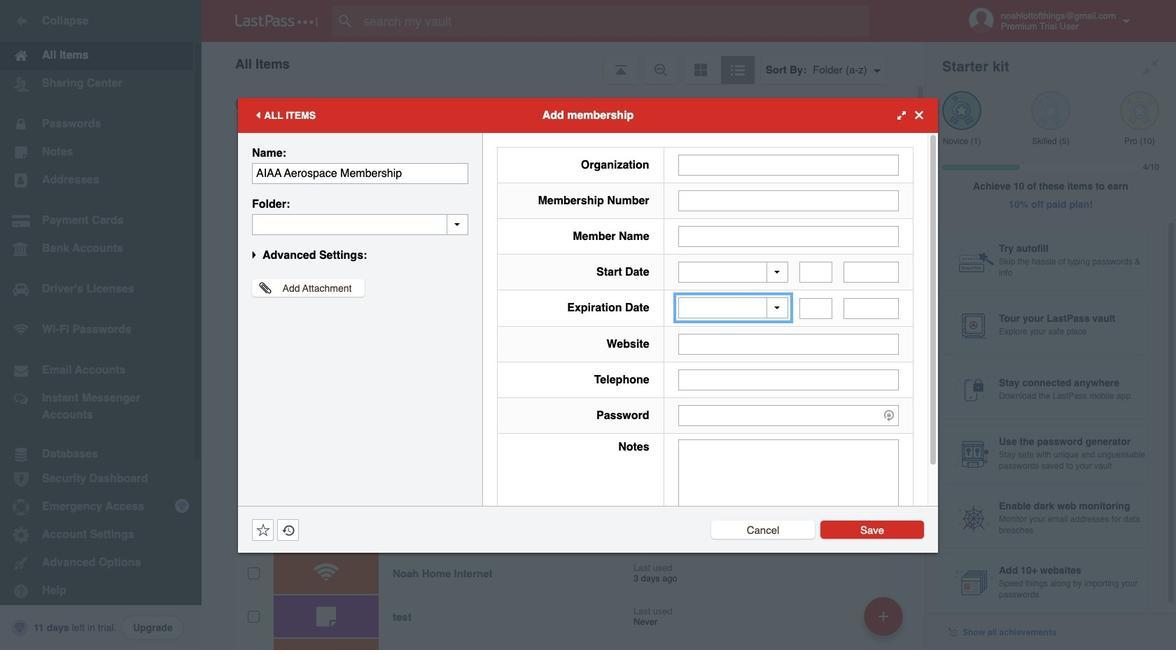 Task type: vqa. For each thing, say whether or not it's contained in the screenshot.
password field at right bottom
yes



Task type: describe. For each thing, give the bounding box(es) containing it.
search my vault text field
[[332, 6, 891, 36]]

new item image
[[879, 612, 889, 621]]



Task type: locate. For each thing, give the bounding box(es) containing it.
vault options navigation
[[202, 42, 926, 84]]

new item navigation
[[859, 593, 912, 650]]

None text field
[[252, 214, 468, 235], [800, 262, 833, 283], [844, 262, 899, 283], [678, 334, 899, 355], [678, 439, 899, 526], [252, 214, 468, 235], [800, 262, 833, 283], [844, 262, 899, 283], [678, 334, 899, 355], [678, 439, 899, 526]]

lastpass image
[[235, 15, 318, 27]]

None password field
[[678, 405, 899, 426]]

main navigation navigation
[[0, 0, 202, 650]]

dialog
[[238, 98, 938, 553]]

None text field
[[678, 154, 899, 175], [252, 163, 468, 184], [678, 190, 899, 211], [678, 226, 899, 247], [800, 298, 833, 319], [844, 298, 899, 319], [678, 369, 899, 390], [678, 154, 899, 175], [252, 163, 468, 184], [678, 190, 899, 211], [678, 226, 899, 247], [800, 298, 833, 319], [844, 298, 899, 319], [678, 369, 899, 390]]

Search search field
[[332, 6, 891, 36]]



